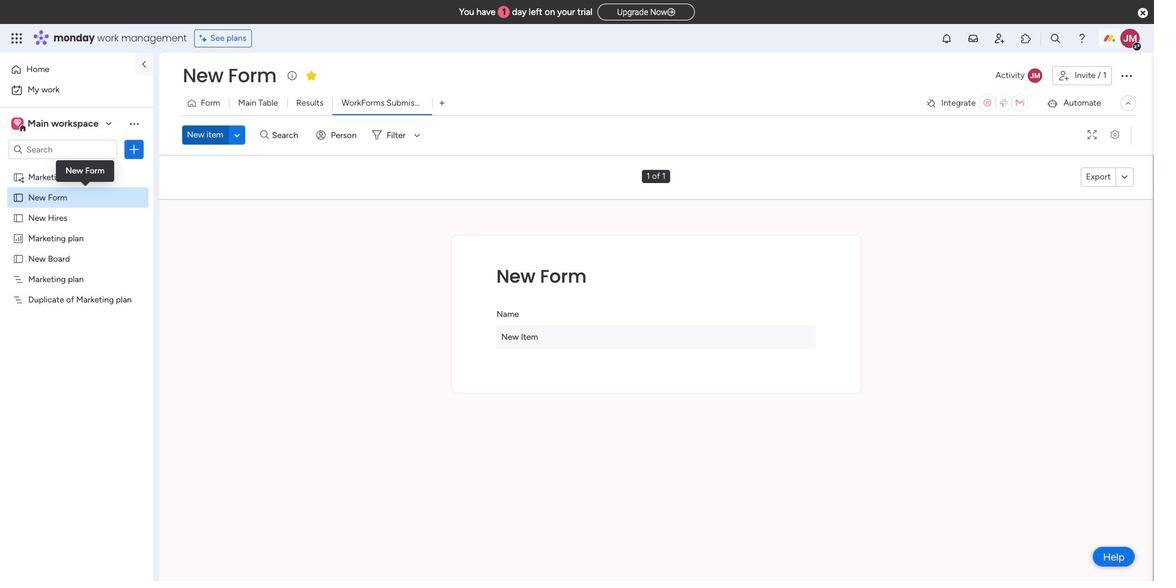Task type: vqa. For each thing, say whether or not it's contained in the screenshot.
monday.labs image
no



Task type: locate. For each thing, give the bounding box(es) containing it.
2 public board image from the top
[[13, 212, 24, 224]]

v2 search image
[[260, 128, 269, 142]]

collapse board header image
[[1123, 99, 1133, 108]]

public board image down shareable board image
[[13, 192, 24, 203]]

arrow down image
[[410, 128, 424, 142]]

shareable board image
[[13, 171, 24, 183]]

Search field
[[269, 127, 305, 144]]

new form element
[[496, 265, 816, 289]]

0 vertical spatial public board image
[[13, 192, 24, 203]]

1 public board image from the top
[[13, 192, 24, 203]]

update feed image
[[967, 32, 979, 44]]

search everything image
[[1049, 32, 1062, 44]]

workspace options image
[[128, 118, 140, 130]]

None field
[[180, 63, 279, 88]]

2 vertical spatial option
[[0, 166, 153, 169]]

workspace image
[[11, 117, 23, 130], [13, 117, 22, 130]]

public board image
[[13, 192, 24, 203], [13, 212, 24, 224]]

public dashboard image
[[13, 233, 24, 244]]

public board image up public dashboard image
[[13, 212, 24, 224]]

list box
[[0, 164, 153, 472]]

remove from favorites image
[[305, 69, 317, 81]]

dapulse rightstroke image
[[667, 8, 675, 17]]

0 vertical spatial option
[[7, 60, 128, 79]]

1 vertical spatial public board image
[[13, 212, 24, 224]]

add view image
[[440, 99, 444, 108]]

invite members image
[[994, 32, 1006, 44]]

option
[[7, 60, 128, 79], [7, 81, 146, 100], [0, 166, 153, 169]]

workspace selection element
[[11, 117, 100, 132]]



Task type: describe. For each thing, give the bounding box(es) containing it.
open full screen image
[[1083, 131, 1102, 140]]

settings image
[[1105, 131, 1125, 140]]

1 vertical spatial option
[[7, 81, 146, 100]]

public board image
[[13, 253, 24, 264]]

1 workspace image from the left
[[11, 117, 23, 130]]

Search in workspace field
[[25, 143, 100, 157]]

2 workspace image from the left
[[13, 117, 22, 130]]

dapulse close image
[[1138, 7, 1148, 19]]

show board description image
[[285, 70, 299, 82]]

board activity image
[[1028, 69, 1042, 83]]

jeremy miller image
[[1120, 29, 1140, 48]]

help image
[[1076, 32, 1088, 44]]

see plans image
[[199, 32, 210, 45]]

angle down image
[[234, 131, 240, 140]]

monday marketplace image
[[1020, 32, 1032, 44]]

notifications image
[[941, 32, 953, 44]]

options image
[[128, 144, 140, 156]]

options image
[[1119, 69, 1134, 83]]

select product image
[[11, 32, 23, 44]]



